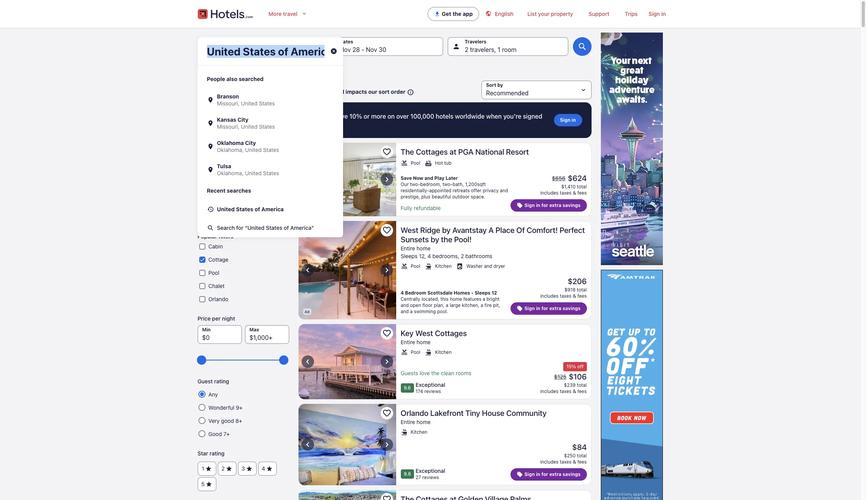 Task type: describe. For each thing, give the bounding box(es) containing it.
rooms
[[456, 370, 471, 376]]

2 inside west ridge by avantstay a place of comfort! perfect sunsets by the pool! entire home sleeps 12, 4 bedrooms, 2 bathrooms
[[461, 253, 464, 259]]

home inside west ridge by avantstay a place of comfort! perfect sunsets by the pool! entire home sleeps 12, 4 bedrooms, 2 bathrooms
[[417, 245, 431, 252]]

taxes inside '$206 $918 total includes taxes & fees'
[[560, 293, 571, 299]]

off
[[577, 364, 584, 369]]

washer and dryer
[[466, 263, 505, 269]]

app
[[463, 10, 473, 17]]

sign in for extra savings for $624
[[524, 202, 581, 208]]

now
[[413, 175, 423, 181]]

outdoor
[[452, 194, 470, 200]]

kitchen for small icon underneath 12,
[[435, 263, 452, 269]]

city for oklahoma city
[[245, 140, 256, 146]]

search for search by property name
[[198, 164, 222, 173]]

good
[[221, 418, 234, 424]]

small image down 12,
[[425, 263, 432, 270]]

states inside 'dropdown button'
[[235, 46, 253, 53]]

1 vertical spatial cottage
[[208, 256, 228, 263]]

pool!
[[454, 235, 472, 244]]

beautiful
[[432, 194, 451, 200]]

property for by
[[234, 164, 264, 173]]

list your property link
[[520, 6, 581, 22]]

worldwide
[[455, 113, 485, 120]]

exceptional for exceptional 27 reviews
[[416, 468, 445, 474]]

guest
[[198, 378, 213, 385]]

branson
[[217, 93, 239, 100]]

xsmall image for 2
[[225, 465, 232, 472]]

cottage button
[[298, 64, 340, 76]]

trips link
[[617, 6, 645, 22]]

$125 button
[[553, 373, 567, 380]]

100,000
[[410, 113, 434, 120]]

signed
[[523, 113, 542, 120]]

sign in for extra savings for $918
[[524, 305, 581, 311]]

missouri, inside branson missouri, united states
[[217, 100, 239, 107]]

for for west ridge by avantstay a place of comfort! perfect sunsets by the pool!
[[541, 305, 548, 311]]

4 for 4
[[262, 465, 265, 472]]

oklahoma, inside oklahoma city oklahoma, united states
[[217, 147, 244, 153]]

fees inside 15% off $125 $106 $239 total includes taxes & fees
[[577, 388, 587, 394]]

sign in for extra savings link for $250
[[510, 468, 587, 481]]

lakefront
[[430, 409, 464, 418]]

fees inside "$84 $250 total includes taxes & fees"
[[577, 459, 587, 465]]

total inside "$84 $250 total includes taxes & fees"
[[577, 453, 587, 459]]

united inside branson missouri, united states
[[241, 100, 257, 107]]

kansas
[[217, 116, 236, 123]]

name
[[266, 164, 285, 173]]

pit,
[[493, 302, 500, 308]]

1 vertical spatial 1
[[202, 465, 204, 472]]

Save The Cottages at Golden Village Palms to a trip checkbox
[[380, 493, 393, 500]]

$656 button
[[551, 175, 566, 182]]

kansas city missouri, united states
[[217, 116, 275, 130]]

plus
[[421, 194, 430, 200]]

when
[[486, 113, 502, 120]]

show next image for west ridge by avantstay a place of comfort! perfect sunsets by the pool! image
[[382, 266, 391, 275]]

for left "united
[[236, 224, 243, 231]]

love
[[420, 370, 430, 376]]

good 7+
[[208, 431, 230, 437]]

small image left washer on the right bottom
[[456, 263, 463, 270]]

dryer
[[494, 263, 505, 269]]

pool up chalet
[[208, 269, 219, 276]]

search image
[[577, 42, 587, 51]]

oklahoma
[[217, 140, 244, 146]]

west ridge by avantstay a place of comfort! perfect sunsets by the pool! entire home sleeps 12, 4 bedrooms, 2 bathrooms
[[401, 226, 585, 259]]

cabin
[[208, 243, 223, 250]]

174
[[416, 388, 423, 394]]

per
[[212, 315, 221, 322]]

$918
[[565, 287, 576, 293]]

& inside $656 $624 $1,410 total includes taxes & fees
[[573, 190, 576, 196]]

savings for $918
[[563, 305, 581, 311]]

rating for guest rating
[[214, 378, 229, 385]]

ridge
[[420, 226, 440, 235]]

$0, Minimum, Price per night range field
[[202, 352, 284, 369]]

west inside key west cottages entire home
[[415, 329, 433, 338]]

perfect
[[560, 226, 585, 235]]

kitchen,
[[462, 302, 479, 308]]

states down searches
[[236, 206, 253, 212]]

9.6
[[404, 385, 411, 391]]

people
[[207, 76, 225, 82]]

small image inside english button
[[486, 10, 492, 17]]

orlando for orlando lakefront tiny house community entire home
[[401, 409, 429, 418]]

2 nov from the left
[[366, 46, 377, 53]]

2 vertical spatial kitchen
[[411, 429, 427, 435]]

save 10% or more on over 100,000 hotels worldwide when you're signed in
[[334, 113, 542, 128]]

states inside kansas city missouri, united states
[[259, 123, 275, 130]]

static map image image
[[198, 62, 289, 101]]

sleeps inside west ridge by avantstay a place of comfort! perfect sunsets by the pool! entire home sleeps 12, 4 bedrooms, 2 bathrooms
[[401, 253, 417, 259]]

& inside 15% off $125 $106 $239 total includes taxes & fees
[[573, 388, 576, 394]]

a left the fire at bottom
[[481, 302, 483, 308]]

9+
[[236, 404, 243, 411]]

guest rating
[[198, 378, 229, 385]]

united up "filter by"
[[217, 206, 235, 212]]

28
[[352, 46, 360, 53]]

hotels
[[436, 113, 453, 120]]

of inside united states of america 'dropdown button'
[[254, 46, 260, 53]]

search by property name
[[198, 164, 285, 173]]

orlando for orlando
[[208, 296, 228, 302]]

key
[[401, 329, 414, 338]]

15% off $125 $106 $239 total includes taxes & fees
[[540, 364, 587, 394]]

very good 8+
[[208, 418, 242, 424]]

& inside '$206 $918 total includes taxes & fees'
[[573, 293, 576, 299]]

2 for 2 travelers, 1 room
[[465, 46, 468, 53]]

sign for west ridge by avantstay a place of comfort! perfect sunsets by the pool!
[[524, 305, 535, 311]]

prestige,
[[401, 194, 420, 200]]

english button
[[479, 6, 520, 22]]

includes inside "$84 $250 total includes taxes & fees"
[[540, 459, 558, 465]]

large
[[450, 302, 461, 308]]

small image left tulsa
[[207, 166, 214, 173]]

appointed
[[429, 188, 451, 193]]

3
[[242, 465, 245, 472]]

guests love the clean rooms
[[401, 370, 471, 376]]

space.
[[471, 194, 485, 200]]

pool for small icon under the
[[411, 160, 420, 166]]

impacts
[[346, 88, 367, 95]]

2 america from the top
[[261, 206, 284, 212]]

small image down key west cottages entire home
[[425, 349, 432, 356]]

oklahoma city oklahoma, united states
[[217, 140, 279, 153]]

hot tub
[[435, 160, 451, 166]]

travel
[[283, 10, 297, 17]]

filter
[[198, 214, 215, 223]]

small image down compare
[[207, 143, 214, 150]]

extra for $250
[[549, 471, 561, 477]]

house
[[482, 409, 504, 418]]

city for kansas city
[[238, 116, 248, 123]]

1,200sqft
[[465, 181, 486, 187]]

a down this
[[446, 302, 448, 308]]

xsmall image for 1
[[205, 465, 212, 472]]

small image right show next image for west ridge by avantstay a place of comfort! perfect sunsets by the pool! on the bottom left of the page
[[401, 263, 408, 270]]

by up 'recent searches'
[[224, 164, 232, 173]]

1 two- from the left
[[410, 181, 420, 187]]

any
[[208, 391, 218, 398]]

interior image
[[298, 221, 396, 319]]

sunsets
[[401, 235, 429, 244]]

entire inside orlando lakefront tiny house community entire home
[[401, 419, 415, 425]]

united inside kansas city missouri, united states
[[241, 123, 257, 130]]

sort
[[379, 88, 389, 95]]

over
[[396, 113, 409, 120]]

a
[[489, 226, 494, 235]]

2 two- from the left
[[442, 181, 453, 187]]

a up the fire at bottom
[[483, 296, 485, 302]]

list
[[527, 10, 537, 17]]

bright
[[487, 296, 500, 302]]

cottages inside key west cottages entire home
[[435, 329, 467, 338]]

small image down the key
[[401, 349, 408, 356]]

rating for star rating
[[210, 450, 225, 457]]

show previous image for key west cottages image
[[303, 357, 312, 366]]

sign in for the sign in dropdown button
[[648, 10, 666, 17]]

sign in for extra savings for $250
[[524, 471, 581, 477]]

leading image for sign in for extra savings link for $918
[[517, 305, 523, 312]]

tulsa oklahoma, united states
[[217, 163, 279, 176]]

$656
[[552, 175, 565, 181]]

star
[[198, 450, 208, 457]]

outdoor pool image
[[298, 490, 396, 500]]

2 travelers, 1 room
[[465, 46, 516, 53]]

show next image for the cottages at pga national resort image
[[382, 175, 391, 184]]

fees inside $656 $624 $1,410 total includes taxes & fees
[[577, 190, 587, 196]]

recent searches
[[207, 187, 251, 194]]

united states of america inside 'dropdown button'
[[215, 46, 285, 53]]

america inside united states of america 'dropdown button'
[[262, 46, 285, 53]]

states inside oklahoma city oklahoma, united states
[[263, 147, 279, 153]]

4 bedroom scottsdale homes - sleeps 12 centrally located, this home features a bright and open floor plan, a large kitchen, a fire pit, and a swimming pool.
[[401, 290, 500, 314]]

in inside dropdown button
[[661, 10, 666, 17]]

community
[[506, 409, 547, 418]]

30
[[379, 46, 386, 53]]

includes inside '$206 $918 total includes taxes & fees'
[[540, 293, 558, 299]]

room image
[[298, 404, 396, 485]]



Task type: vqa. For each thing, say whether or not it's contained in the screenshot.
includes within the $656 $624 $1,410 total includes taxes & fees
yes



Task type: locate. For each thing, give the bounding box(es) containing it.
this
[[441, 296, 449, 302]]

west inside west ridge by avantstay a place of comfort! perfect sunsets by the pool! entire home sleeps 12, 4 bedrooms, 2 bathrooms
[[401, 226, 418, 235]]

0 vertical spatial of
[[254, 46, 260, 53]]

filters
[[219, 233, 233, 240]]

taxes down $250 at right
[[560, 459, 571, 465]]

- inside button
[[362, 46, 364, 53]]

0 horizontal spatial sign in
[[560, 117, 576, 123]]

save inside save now and play later our two-bedroom, two-bath, 1,200sqft residentially-appointed retreats offer privacy and prestige, plus beautiful outdoor space.
[[401, 175, 412, 181]]

2 entire from the top
[[401, 339, 415, 345]]

2 down star rating
[[221, 465, 225, 472]]

small image up popular
[[207, 224, 214, 231]]

search
[[198, 164, 222, 173], [217, 224, 235, 231]]

2 vertical spatial 2
[[221, 465, 225, 472]]

0 vertical spatial kitchen
[[435, 263, 452, 269]]

4 inside 4 bedroom scottsdale homes - sleeps 12 centrally located, this home features a bright and open floor plan, a large kitchen, a fire pit, and a swimming pool.
[[401, 290, 404, 296]]

bath,
[[453, 181, 464, 187]]

america down more
[[262, 46, 285, 53]]

get the app link
[[427, 7, 479, 21]]

- inside 4 bedroom scottsdale homes - sleeps 12 centrally located, this home features a bright and open floor plan, a large kitchen, a fire pit, and a swimming pool.
[[471, 290, 473, 296]]

Save Orlando Lakefront Tiny House Community  to a trip checkbox
[[380, 407, 393, 419]]

2 vertical spatial savings
[[563, 471, 581, 477]]

1 fees from the top
[[577, 190, 587, 196]]

Going to text field
[[198, 37, 343, 65]]

xsmall image for 5
[[205, 481, 212, 488]]

1 vertical spatial -
[[471, 290, 473, 296]]

1 nov from the left
[[340, 46, 351, 53]]

5
[[201, 481, 205, 487]]

1 horizontal spatial sign in
[[648, 10, 666, 17]]

4 inside west ridge by avantstay a place of comfort! perfect sunsets by the pool! entire home sleeps 12, 4 bedrooms, 2 bathrooms
[[428, 253, 431, 259]]

sign in for sign in link in the right of the page
[[560, 117, 576, 123]]

1 vertical spatial oklahoma,
[[217, 170, 244, 176]]

entire down the key
[[401, 339, 415, 345]]

0 horizontal spatial two-
[[410, 181, 420, 187]]

leading image
[[434, 11, 440, 17], [517, 305, 523, 312]]

fees
[[577, 190, 587, 196], [577, 293, 587, 299], [577, 388, 587, 394], [577, 459, 587, 465]]

washer
[[466, 263, 483, 269]]

1 horizontal spatial 1
[[498, 46, 500, 53]]

& down $1,410
[[573, 190, 576, 196]]

1 sign in for extra savings from the top
[[524, 202, 581, 208]]

support
[[589, 10, 609, 17]]

1 horizontal spatial cottage
[[303, 66, 323, 73]]

0 horizontal spatial nov
[[340, 46, 351, 53]]

states up kansas city missouri, united states
[[259, 100, 275, 107]]

1 vertical spatial reviews
[[422, 474, 439, 480]]

1 leading image from the top
[[517, 202, 523, 209]]

of left the america"
[[284, 224, 289, 231]]

0 vertical spatial cottages
[[416, 147, 448, 156]]

key west cottages entire home
[[401, 329, 467, 345]]

sleeps inside 4 bedroom scottsdale homes - sleeps 12 centrally located, this home features a bright and open floor plan, a large kitchen, a fire pit, and a swimming pool.
[[475, 290, 490, 296]]

2 horizontal spatial 2
[[465, 46, 468, 53]]

united down properties
[[245, 147, 262, 153]]

& down $239
[[573, 388, 576, 394]]

states inside tulsa oklahoma, united states
[[263, 170, 279, 176]]

cottage down cabin
[[208, 256, 228, 263]]

cottages
[[416, 147, 448, 156], [435, 329, 467, 338]]

clear going to image
[[330, 48, 337, 55]]

centrally
[[401, 296, 420, 302]]

in inside save 10% or more on over 100,000 hotels worldwide when you're signed in
[[334, 121, 339, 128]]

entire inside key west cottages entire home
[[401, 339, 415, 345]]

1 oklahoma, from the top
[[217, 147, 244, 153]]

city inside kansas city missouri, united states
[[238, 116, 248, 123]]

3 sign in for extra savings link from the top
[[510, 468, 587, 481]]

pool for small icon on the right of show next image for west ridge by avantstay a place of comfort! perfect sunsets by the pool! on the bottom left of the page
[[411, 263, 420, 269]]

two- up residentially-
[[410, 181, 420, 187]]

extra for $918
[[549, 305, 561, 311]]

what we are paid impacts our sort order link
[[298, 88, 414, 96]]

total down $206
[[577, 287, 587, 293]]

1 vertical spatial leading image
[[517, 305, 523, 312]]

hot
[[435, 160, 443, 166]]

cottages up hot
[[416, 147, 448, 156]]

by right "filter"
[[217, 214, 225, 223]]

1 horizontal spatial property
[[551, 10, 573, 17]]

oklahoma, down oklahoma
[[217, 147, 244, 153]]

order
[[391, 88, 405, 95]]

& inside "$84 $250 total includes taxes & fees"
[[573, 459, 576, 465]]

$239
[[564, 382, 576, 388]]

extra down '$206 $918 total includes taxes & fees'
[[549, 305, 561, 311]]

small image down the
[[401, 160, 408, 167]]

xsmall image for 3
[[246, 465, 253, 472]]

2 horizontal spatial the
[[453, 10, 461, 17]]

2 sign in for extra savings link from the top
[[510, 302, 587, 315]]

3 & from the top
[[573, 388, 576, 394]]

1 horizontal spatial 4
[[401, 290, 404, 296]]

small image
[[207, 97, 214, 104], [207, 120, 214, 127], [207, 206, 214, 213], [401, 429, 408, 436]]

small image up over
[[405, 89, 414, 96]]

reviews for exceptional 27 reviews
[[422, 474, 439, 480]]

2 & from the top
[[573, 293, 576, 299]]

sign in right "trips"
[[648, 10, 666, 17]]

taxes inside "$84 $250 total includes taxes & fees"
[[560, 459, 571, 465]]

1 horizontal spatial sleeps
[[475, 290, 490, 296]]

orlando down chalet
[[208, 296, 228, 302]]

sign in for extra savings link for $624
[[510, 199, 587, 212]]

2 fees from the top
[[577, 293, 587, 299]]

1 horizontal spatial xsmall image
[[266, 465, 273, 472]]

0 horizontal spatial property
[[234, 164, 264, 173]]

- up features
[[471, 290, 473, 296]]

0 horizontal spatial the
[[431, 370, 439, 376]]

3 savings from the top
[[563, 471, 581, 477]]

entire down the sunsets in the left top of the page
[[401, 245, 415, 252]]

retreats
[[453, 188, 470, 193]]

reviews for exceptional 174 reviews
[[424, 388, 441, 394]]

sign in for extra savings link up comfort!
[[510, 199, 587, 212]]

west
[[401, 226, 418, 235], [415, 329, 433, 338]]

states down oklahoma city oklahoma, united states on the left top of the page
[[263, 170, 279, 176]]

4 & from the top
[[573, 459, 576, 465]]

Save The Cottages at PGA National Resort to a trip checkbox
[[380, 146, 393, 158]]

leading image right pit,
[[517, 305, 523, 312]]

bedroom
[[405, 290, 426, 296]]

extra down $656 $624 $1,410 total includes taxes & fees
[[549, 202, 561, 208]]

sign in for extra savings link down '$206 $918 total includes taxes & fees'
[[510, 302, 587, 315]]

4 for 4 bedroom scottsdale homes - sleeps 12 centrally located, this home features a bright and open floor plan, a large kitchen, a fire pit, and a swimming pool.
[[401, 290, 404, 296]]

night
[[222, 315, 235, 322]]

leading image for get the app link in the top of the page
[[434, 11, 440, 17]]

united states of america up "united
[[217, 206, 284, 212]]

- right 28
[[362, 46, 364, 53]]

the right love
[[431, 370, 439, 376]]

2 vertical spatial extra
[[549, 471, 561, 477]]

sleeps left 12,
[[401, 253, 417, 259]]

save
[[334, 113, 348, 120], [401, 175, 412, 181]]

taxes inside 15% off $125 $106 $239 total includes taxes & fees
[[560, 388, 571, 394]]

xsmall image right 3
[[266, 465, 273, 472]]

1 inside dropdown button
[[498, 46, 500, 53]]

27
[[416, 474, 421, 480]]

2 vertical spatial sign in for extra savings
[[524, 471, 581, 477]]

clean
[[441, 370, 454, 376]]

3 sign in for extra savings from the top
[[524, 471, 581, 477]]

by right ridge
[[442, 226, 451, 235]]

3 total from the top
[[577, 382, 587, 388]]

oklahoma, inside tulsa oklahoma, united states
[[217, 170, 244, 176]]

star rating
[[198, 450, 225, 457]]

filter by
[[198, 214, 225, 223]]

2 inside dropdown button
[[465, 46, 468, 53]]

1 vertical spatial exceptional
[[416, 468, 445, 474]]

guests
[[401, 370, 418, 376]]

show previous image for west ridge by avantstay a place of comfort! perfect sunsets by the pool! image
[[303, 266, 312, 275]]

save inside save 10% or more on over 100,000 hotels worldwide when you're signed in
[[334, 113, 348, 120]]

0 horizontal spatial sleeps
[[401, 253, 417, 259]]

4 total from the top
[[577, 453, 587, 459]]

pool down the
[[411, 160, 420, 166]]

of up searched
[[254, 46, 260, 53]]

2 sign in for extra savings from the top
[[524, 305, 581, 311]]

chalet
[[208, 283, 225, 289]]

resort
[[506, 147, 529, 156]]

taxes down $1,410
[[560, 190, 571, 196]]

save left 10%
[[334, 113, 348, 120]]

missouri,
[[217, 100, 239, 107], [217, 123, 239, 130]]

sign in for extra savings link for $918
[[510, 302, 587, 315]]

1 vertical spatial sleeps
[[475, 290, 490, 296]]

offer
[[471, 188, 481, 193]]

west right the key
[[415, 329, 433, 338]]

0 vertical spatial reviews
[[424, 388, 441, 394]]

the left pool!
[[441, 235, 452, 244]]

0 vertical spatial city
[[238, 116, 248, 123]]

10%
[[349, 113, 362, 120]]

home inside key west cottages entire home
[[417, 339, 431, 345]]

sleeps left 12 at the bottom
[[475, 290, 490, 296]]

1 horizontal spatial two-
[[442, 181, 453, 187]]

2 travelers, 1 room button
[[448, 37, 568, 56]]

1 vertical spatial savings
[[563, 305, 581, 311]]

1 vertical spatial united states of america
[[217, 206, 284, 212]]

nov left 28
[[340, 46, 351, 53]]

4 right 12,
[[428, 253, 431, 259]]

2 oklahoma, from the top
[[217, 170, 244, 176]]

united inside oklahoma city oklahoma, united states
[[245, 147, 262, 153]]

0 vertical spatial sleeps
[[401, 253, 417, 259]]

ad
[[305, 309, 310, 314]]

save for save 10% or more on over 100,000 hotels worldwide when you're signed in
[[334, 113, 348, 120]]

2 horizontal spatial 4
[[428, 253, 431, 259]]

1 extra from the top
[[549, 202, 561, 208]]

0 vertical spatial sign in for extra savings link
[[510, 199, 587, 212]]

united states of america up searched
[[215, 46, 285, 53]]

2 vertical spatial entire
[[401, 419, 415, 425]]

kitchen for small icon underneath key west cottages entire home
[[435, 349, 452, 355]]

1 horizontal spatial orlando
[[401, 409, 429, 418]]

exceptional up "27"
[[416, 468, 445, 474]]

1 vertical spatial 4
[[401, 290, 404, 296]]

1 vertical spatial save
[[401, 175, 412, 181]]

sign
[[648, 10, 660, 17], [560, 117, 570, 123], [524, 202, 535, 208], [524, 305, 535, 311], [524, 471, 535, 477]]

for down '$206 $918 total includes taxes & fees'
[[541, 305, 548, 311]]

for for the cottages at pga national resort
[[541, 202, 548, 208]]

states right "united
[[266, 224, 282, 231]]

the inside west ridge by avantstay a place of comfort! perfect sunsets by the pool! entire home sleeps 12, 4 bedrooms, 2 bathrooms
[[441, 235, 452, 244]]

taxes
[[560, 190, 571, 196], [560, 293, 571, 299], [560, 388, 571, 394], [560, 459, 571, 465]]

kitchen
[[435, 263, 452, 269], [435, 349, 452, 355], [411, 429, 427, 435]]

0 horizontal spatial 4
[[262, 465, 265, 472]]

good
[[208, 431, 222, 437]]

2 taxes from the top
[[560, 293, 571, 299]]

sign in for extra savings link down "$84 $250 total includes taxes & fees"
[[510, 468, 587, 481]]

search for search for "united states of america"
[[217, 224, 235, 231]]

$1,000 and above, Maximum, Price per night range field
[[202, 352, 284, 369]]

1 vertical spatial property
[[234, 164, 264, 173]]

2 total from the top
[[577, 287, 587, 293]]

7+
[[223, 431, 230, 437]]

2 xsmall image from the left
[[225, 465, 232, 472]]

1 includes from the top
[[540, 190, 558, 196]]

located,
[[422, 296, 439, 302]]

0 vertical spatial the
[[453, 10, 461, 17]]

0 vertical spatial orlando
[[208, 296, 228, 302]]

4 fees from the top
[[577, 459, 587, 465]]

cottages down pool.
[[435, 329, 467, 338]]

total inside $656 $624 $1,410 total includes taxes & fees
[[577, 184, 587, 190]]

total inside '$206 $918 total includes taxes & fees'
[[577, 287, 587, 293]]

united up people
[[215, 46, 233, 53]]

includes inside 15% off $125 $106 $239 total includes taxes & fees
[[540, 388, 558, 394]]

1 vertical spatial america
[[261, 206, 284, 212]]

1 xsmall image from the left
[[205, 465, 212, 472]]

1 horizontal spatial the
[[441, 235, 452, 244]]

0 horizontal spatial save
[[334, 113, 348, 120]]

2 right bedrooms,
[[461, 253, 464, 259]]

searched
[[239, 76, 264, 82]]

extra for $624
[[549, 202, 561, 208]]

leading image left the 'get'
[[434, 11, 440, 17]]

1 vertical spatial of
[[255, 206, 260, 212]]

0 vertical spatial rating
[[214, 378, 229, 385]]

home up 12,
[[417, 245, 431, 252]]

0 vertical spatial missouri,
[[217, 100, 239, 107]]

savings down the $918
[[563, 305, 581, 311]]

sign in button
[[645, 6, 669, 22]]

1 vertical spatial sign in for extra savings
[[524, 305, 581, 311]]

save for save now and play later our two-bedroom, two-bath, 1,200sqft residentially-appointed retreats offer privacy and prestige, plus beautiful outdoor space.
[[401, 175, 412, 181]]

sign in for extra savings link
[[510, 199, 587, 212], [510, 302, 587, 315], [510, 468, 587, 481]]

0 vertical spatial united states of america
[[215, 46, 285, 53]]

reviews inside exceptional 27 reviews
[[422, 474, 439, 480]]

floor
[[422, 302, 432, 308]]

reviews right the 174
[[424, 388, 441, 394]]

1 vertical spatial orlando
[[401, 409, 429, 418]]

& down the $918
[[573, 293, 576, 299]]

1 vertical spatial cottages
[[435, 329, 467, 338]]

2 includes from the top
[[540, 293, 558, 299]]

sign for the cottages at pga national resort
[[524, 202, 535, 208]]

2 for 2
[[221, 465, 225, 472]]

0 vertical spatial 4
[[428, 253, 431, 259]]

0 vertical spatial america
[[262, 46, 285, 53]]

place
[[496, 226, 515, 235]]

leading image for $656
[[517, 202, 523, 209]]

1 horizontal spatial 2
[[461, 253, 464, 259]]

1 vertical spatial 2
[[461, 253, 464, 259]]

taxes down $239
[[560, 388, 571, 394]]

0 vertical spatial entire
[[401, 245, 415, 252]]

0 horizontal spatial -
[[362, 46, 364, 53]]

sleeps
[[401, 253, 417, 259], [475, 290, 490, 296]]

1 horizontal spatial xsmall image
[[225, 465, 232, 472]]

fire
[[485, 302, 492, 308]]

1 vertical spatial xsmall image
[[205, 481, 212, 488]]

residentially-
[[401, 188, 429, 193]]

at
[[450, 147, 456, 156]]

0 horizontal spatial orlando
[[208, 296, 228, 302]]

privacy
[[483, 188, 499, 193]]

united inside 'dropdown button'
[[215, 46, 233, 53]]

taxes inside $656 $624 $1,410 total includes taxes & fees
[[560, 190, 571, 196]]

nov left 30
[[366, 46, 377, 53]]

1 & from the top
[[573, 190, 576, 196]]

0 horizontal spatial xsmall image
[[205, 481, 212, 488]]

0 vertical spatial west
[[401, 226, 418, 235]]

2 horizontal spatial xsmall image
[[246, 465, 253, 472]]

1 america from the top
[[262, 46, 285, 53]]

what
[[298, 88, 312, 95]]

1 vertical spatial the
[[441, 235, 452, 244]]

pool image
[[298, 143, 396, 216]]

small image left hot
[[425, 160, 432, 167]]

small image inside what we are paid impacts our sort order link
[[405, 89, 414, 96]]

orlando down the 174
[[401, 409, 429, 418]]

fees inside '$206 $918 total includes taxes & fees'
[[577, 293, 587, 299]]

Save Key West Cottages to a trip checkbox
[[380, 327, 393, 340]]

1 taxes from the top
[[560, 190, 571, 196]]

0 vertical spatial oklahoma,
[[217, 147, 244, 153]]

0 vertical spatial search
[[198, 164, 222, 173]]

entire inside west ridge by avantstay a place of comfort! perfect sunsets by the pool! entire home sleeps 12, 4 bedrooms, 2 bathrooms
[[401, 245, 415, 252]]

2 vertical spatial the
[[431, 370, 439, 376]]

room
[[502, 46, 516, 53]]

0 horizontal spatial xsmall image
[[205, 465, 212, 472]]

united inside tulsa oklahoma, united states
[[245, 170, 262, 176]]

city inside oklahoma city oklahoma, united states
[[245, 140, 256, 146]]

home inside orlando lakefront tiny house community entire home
[[417, 419, 431, 425]]

pool down 12,
[[411, 263, 420, 269]]

small image
[[486, 10, 492, 17], [405, 89, 414, 96], [207, 143, 214, 150], [401, 160, 408, 167], [425, 160, 432, 167], [207, 166, 214, 173], [207, 224, 214, 231], [401, 263, 408, 270], [425, 263, 432, 270], [456, 263, 463, 270], [401, 349, 408, 356], [425, 349, 432, 356]]

home up "large"
[[450, 296, 462, 302]]

0 vertical spatial sign in for extra savings
[[524, 202, 581, 208]]

1 savings from the top
[[563, 202, 581, 208]]

1 vertical spatial missouri,
[[217, 123, 239, 130]]

0 horizontal spatial leading image
[[434, 11, 440, 17]]

1 sign in for extra savings link from the top
[[510, 199, 587, 212]]

0 vertical spatial 1
[[498, 46, 500, 53]]

1 total from the top
[[577, 184, 587, 190]]

2 savings from the top
[[563, 305, 581, 311]]

4 right 3
[[262, 465, 265, 472]]

xsmall image
[[205, 465, 212, 472], [225, 465, 232, 472], [246, 465, 253, 472]]

xsmall image right 3
[[246, 465, 253, 472]]

city up properties
[[238, 116, 248, 123]]

show previous image for orlando lakefront tiny house community image
[[303, 440, 312, 449]]

for up comfort!
[[541, 202, 548, 208]]

2 leading image from the top
[[517, 471, 523, 478]]

hotels logo image
[[198, 8, 253, 20]]

0 vertical spatial -
[[362, 46, 364, 53]]

leading image inside sign in for extra savings link
[[517, 305, 523, 312]]

2 missouri, from the top
[[217, 123, 239, 130]]

cottage inside button
[[303, 66, 323, 73]]

sign for orlando lakefront tiny house community
[[524, 471, 535, 477]]

reviews inside exceptional 174 reviews
[[424, 388, 441, 394]]

1 entire from the top
[[401, 245, 415, 252]]

1 vertical spatial rating
[[210, 450, 225, 457]]

home inside 4 bedroom scottsdale homes - sleeps 12 centrally located, this home features a bright and open floor plan, a large kitchen, a fire pit, and a swimming pool.
[[450, 296, 462, 302]]

1 vertical spatial leading image
[[517, 471, 523, 478]]

english
[[495, 10, 513, 17]]

xsmall image down star rating
[[205, 465, 212, 472]]

branson missouri, united states
[[217, 93, 275, 107]]

xsmall image
[[266, 465, 273, 472], [205, 481, 212, 488]]

xsmall image right '5'
[[205, 481, 212, 488]]

search up filters
[[217, 224, 235, 231]]

oklahoma, down tulsa
[[217, 170, 244, 176]]

1 horizontal spatial leading image
[[517, 305, 523, 312]]

1 vertical spatial extra
[[549, 305, 561, 311]]

0 vertical spatial extra
[[549, 202, 561, 208]]

2 vertical spatial of
[[284, 224, 289, 231]]

united up searches
[[245, 170, 262, 176]]

america up search for "united states of america"
[[261, 206, 284, 212]]

Save West Ridge by Avantstay A Place Of Comfort! Perfect Sunsets by the Pool! to a trip checkbox
[[380, 224, 393, 236]]

you're
[[503, 113, 521, 120]]

1 missouri, from the top
[[217, 100, 239, 107]]

sign in inside the sign in dropdown button
[[648, 10, 666, 17]]

& down $250 at right
[[573, 459, 576, 465]]

entire right save orlando lakefront tiny house community  to a trip checkbox
[[401, 419, 415, 425]]

sign inside dropdown button
[[648, 10, 660, 17]]

also
[[226, 76, 237, 82]]

total down $624
[[577, 184, 587, 190]]

leading image for $84
[[517, 471, 523, 478]]

open
[[410, 302, 421, 308]]

0 vertical spatial xsmall image
[[266, 465, 273, 472]]

for down "$84 $250 total includes taxes & fees"
[[541, 471, 548, 477]]

3 entire from the top
[[401, 419, 415, 425]]

0 vertical spatial sign in
[[648, 10, 666, 17]]

1 horizontal spatial nov
[[366, 46, 377, 53]]

exterior image
[[298, 324, 396, 399]]

pool down the key
[[411, 349, 420, 355]]

later
[[446, 175, 458, 181]]

1 vertical spatial entire
[[401, 339, 415, 345]]

by down ridge
[[431, 235, 439, 244]]

states up searched
[[235, 46, 253, 53]]

america"
[[290, 224, 314, 231]]

play
[[434, 175, 444, 181]]

avantstay
[[452, 226, 487, 235]]

includes inside $656 $624 $1,410 total includes taxes & fees
[[540, 190, 558, 196]]

1 horizontal spatial -
[[471, 290, 473, 296]]

4 taxes from the top
[[560, 459, 571, 465]]

searches
[[227, 187, 251, 194]]

home down lakefront
[[417, 419, 431, 425]]

3 extra from the top
[[549, 471, 561, 477]]

states inside branson missouri, united states
[[259, 100, 275, 107]]

of
[[254, 46, 260, 53], [255, 206, 260, 212], [284, 224, 289, 231]]

1 vertical spatial sign in
[[560, 117, 576, 123]]

0 vertical spatial save
[[334, 113, 348, 120]]

$0, Minimum, Price per night text field
[[198, 325, 242, 344]]

plan,
[[434, 302, 444, 308]]

reviews right "27"
[[422, 474, 439, 480]]

$125
[[554, 373, 566, 380]]

for for orlando lakefront tiny house community
[[541, 471, 548, 477]]

3 fees from the top
[[577, 388, 587, 394]]

0 vertical spatial property
[[551, 10, 573, 17]]

small image left the english
[[486, 10, 492, 17]]

0 vertical spatial leading image
[[434, 11, 440, 17]]

pool for small icon under the key
[[411, 349, 420, 355]]

savings for $624
[[563, 202, 581, 208]]

a down open on the left bottom
[[410, 309, 413, 314]]

save up our
[[401, 175, 412, 181]]

the right the 'get'
[[453, 10, 461, 17]]

2 vertical spatial 4
[[262, 465, 265, 472]]

sign in right signed
[[560, 117, 576, 123]]

compare properties
[[202, 132, 252, 139]]

cottage up the we
[[303, 66, 323, 73]]

exceptional for exceptional 174 reviews
[[416, 381, 445, 388]]

xsmall image for 4
[[266, 465, 273, 472]]

tulsa
[[217, 163, 231, 169]]

extra
[[549, 202, 561, 208], [549, 305, 561, 311], [549, 471, 561, 477]]

refundable
[[414, 205, 441, 211]]

total inside 15% off $125 $106 $239 total includes taxes & fees
[[577, 382, 587, 388]]

show next image for orlando lakefront tiny house community image
[[382, 440, 391, 449]]

exceptional 27 reviews
[[416, 468, 445, 480]]

more
[[269, 10, 282, 17]]

of
[[516, 226, 525, 235]]

$106
[[569, 372, 587, 381]]

exceptional 174 reviews
[[416, 381, 445, 394]]

1 vertical spatial city
[[245, 140, 256, 146]]

1 horizontal spatial save
[[401, 175, 412, 181]]

3 xsmall image from the left
[[246, 465, 253, 472]]

0 vertical spatial leading image
[[517, 202, 523, 209]]

3 includes from the top
[[540, 388, 558, 394]]

missouri, inside kansas city missouri, united states
[[217, 123, 239, 130]]

show next image for key west cottages image
[[382, 357, 391, 366]]

$1,000 and above, Maximum, Price per night text field
[[245, 325, 289, 344]]

states up oklahoma city oklahoma, united states on the left top of the page
[[259, 123, 275, 130]]

sign in for extra savings
[[524, 202, 581, 208], [524, 305, 581, 311], [524, 471, 581, 477]]

pool.
[[437, 309, 448, 314]]

savings for $250
[[563, 471, 581, 477]]

bedroom,
[[420, 181, 441, 187]]

-
[[362, 46, 364, 53], [471, 290, 473, 296]]

3 taxes from the top
[[560, 388, 571, 394]]

of up "united
[[255, 206, 260, 212]]

0 vertical spatial cottage
[[303, 66, 323, 73]]

price per night
[[198, 315, 235, 322]]

leading image inside get the app link
[[434, 11, 440, 17]]

leading image
[[517, 202, 523, 209], [517, 471, 523, 478]]

xsmall image left 3
[[225, 465, 232, 472]]

recent
[[207, 187, 226, 194]]

0 horizontal spatial 1
[[202, 465, 204, 472]]

orlando inside orlando lakefront tiny house community entire home
[[401, 409, 429, 418]]

2 extra from the top
[[549, 305, 561, 311]]

property for your
[[551, 10, 573, 17]]

1 vertical spatial west
[[415, 329, 433, 338]]

4 includes from the top
[[540, 459, 558, 465]]

fully
[[401, 205, 412, 211]]

sign in inside sign in link
[[560, 117, 576, 123]]



